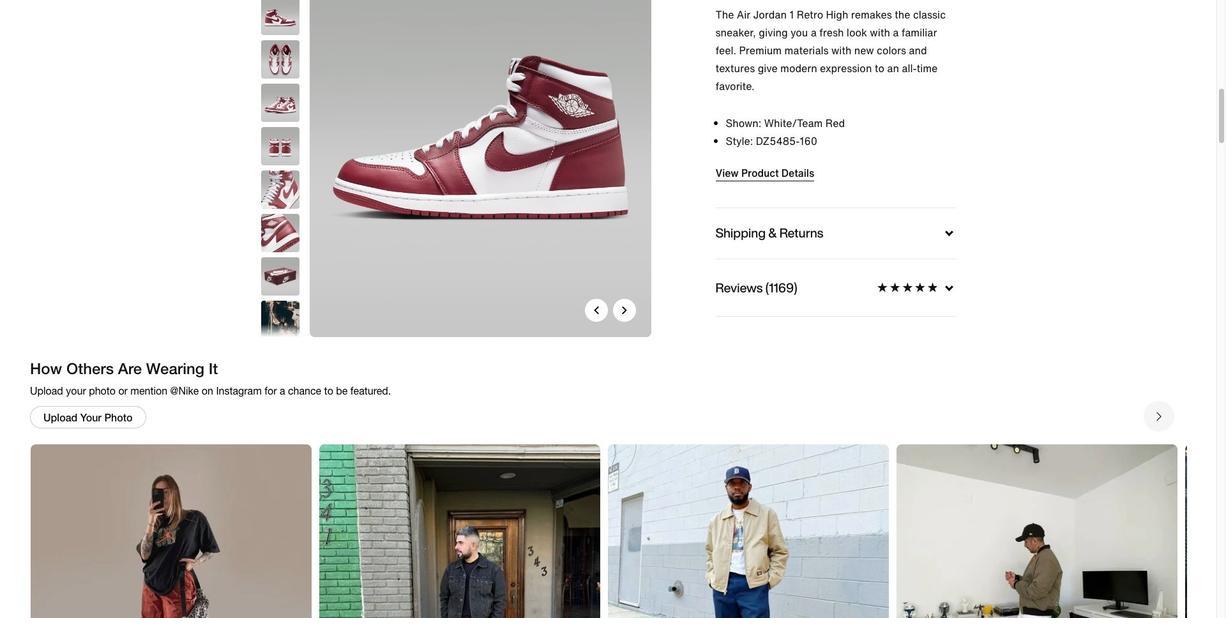 Task type: vqa. For each thing, say whether or not it's contained in the screenshot.
Open Search Modal icon
no



Task type: locate. For each thing, give the bounding box(es) containing it.
air jordan 1 retro high og men's shoes image
[[261, 0, 299, 35], [309, 0, 651, 337], [261, 40, 299, 79], [261, 84, 299, 122], [261, 127, 299, 166], [261, 171, 299, 209], [261, 214, 299, 252], [261, 257, 299, 296], [261, 301, 299, 339]]

previous carousel button image
[[592, 307, 600, 314]]

menu bar
[[217, 0, 999, 3]]

next carousel button image
[[620, 307, 628, 314]]



